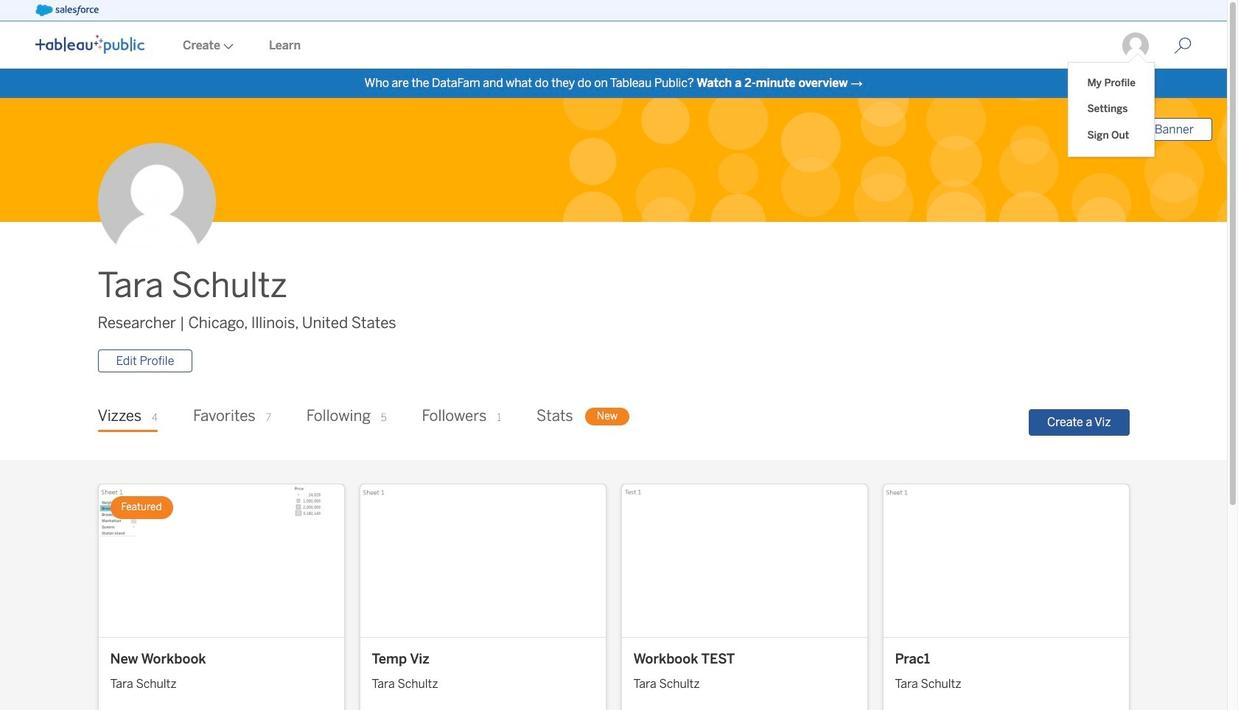 Task type: describe. For each thing, give the bounding box(es) containing it.
2 workbook thumbnail image from the left
[[360, 485, 606, 637]]

logo image
[[35, 35, 145, 54]]

list options menu
[[1070, 63, 1155, 156]]

4 workbook thumbnail image from the left
[[884, 485, 1129, 637]]



Task type: locate. For each thing, give the bounding box(es) containing it.
go to search image
[[1157, 37, 1210, 55]]

dialog
[[1070, 53, 1155, 156]]

featured element
[[110, 496, 173, 519]]

workbook thumbnail image
[[98, 485, 344, 637], [360, 485, 606, 637], [622, 485, 868, 637], [884, 485, 1129, 637]]

3 workbook thumbnail image from the left
[[622, 485, 868, 637]]

1 workbook thumbnail image from the left
[[98, 485, 344, 637]]

avatar image
[[98, 143, 216, 261]]

tara.schultz image
[[1122, 31, 1151, 60]]

salesforce logo image
[[35, 4, 99, 16]]



Task type: vqa. For each thing, say whether or not it's contained in the screenshot.
Logo
yes



